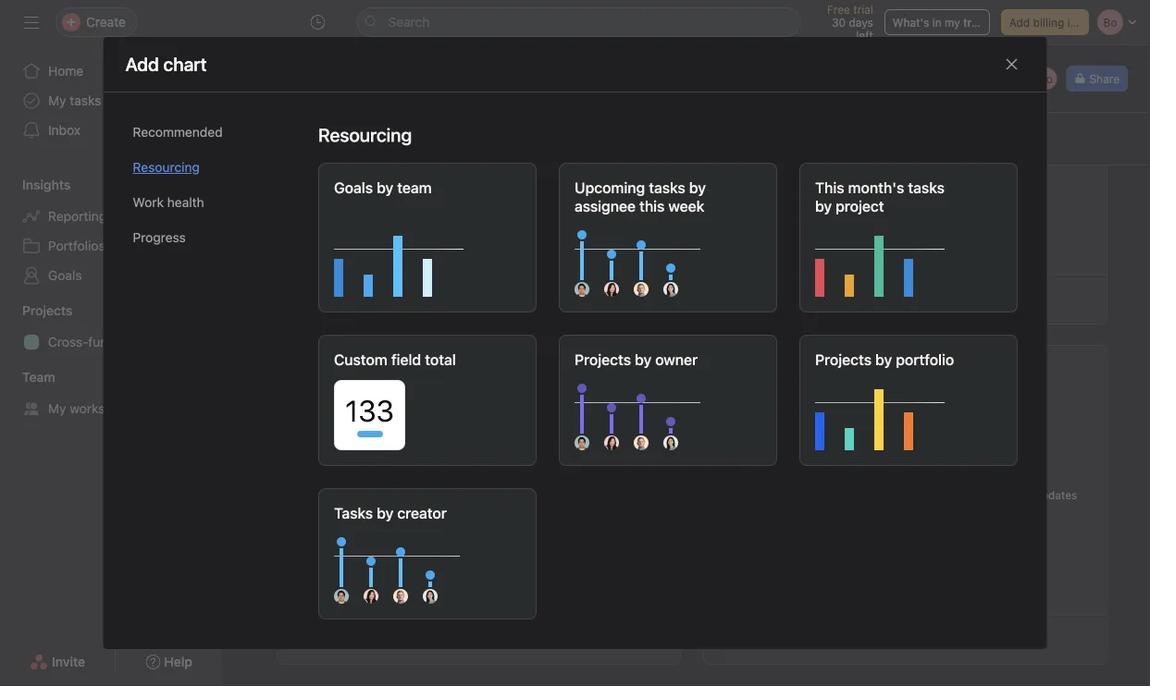 Task type: describe. For each thing, give the bounding box(es) containing it.
0 vertical spatial resourcing
[[318, 124, 412, 146]]

what's
[[893, 16, 930, 29]]

image of a blue lollipop chart image for tasks by creator
[[334, 530, 522, 604]]

portfolios
[[48, 238, 105, 254]]

0 horizontal spatial this week
[[468, 360, 526, 375]]

add chart
[[267, 132, 319, 145]]

image of a multicolored column chart image for month's
[[815, 223, 1004, 297]]

30
[[832, 16, 846, 29]]

chart
[[291, 132, 319, 145]]

insights element
[[0, 168, 222, 294]]

upcoming inside button
[[574, 179, 645, 196]]

resourcing button
[[133, 150, 288, 185]]

tasks right filter
[[359, 292, 389, 305]]

search button
[[357, 7, 801, 37]]

0 horizontal spatial assignee
[[410, 360, 464, 375]]

tasks inside the upcoming tasks by assignee this week
[[649, 179, 685, 196]]

goals for goals by team
[[334, 179, 373, 196]]

custom
[[334, 351, 387, 369]]

work
[[133, 195, 164, 210]]

recommended button
[[133, 115, 288, 150]]

search
[[388, 14, 430, 30]]

custom field total
[[334, 351, 456, 369]]

add for add chart
[[267, 132, 288, 145]]

team button
[[0, 368, 55, 387]]

1 filter
[[312, 292, 348, 305]]

tasks by creator button
[[318, 488, 536, 620]]

0 horizontal spatial by
[[392, 360, 407, 375]]

share button
[[1067, 66, 1128, 92]]

filter
[[320, 292, 348, 305]]

work health button
[[133, 185, 288, 220]]

1
[[312, 292, 317, 305]]

this month's tasks by project button
[[799, 163, 1018, 313]]

add billing info
[[1010, 16, 1087, 29]]

month's
[[848, 179, 904, 196]]

resourcing inside resourcing button
[[133, 159, 200, 175]]

cross-functional project plan
[[48, 335, 222, 350]]

custom field total button
[[318, 335, 536, 466]]

by owner
[[635, 351, 698, 369]]

projects button
[[0, 302, 73, 320]]

my for my tasks
[[48, 93, 66, 108]]

image of a blue column chart image
[[334, 223, 522, 297]]

what's in my trial?
[[893, 16, 989, 29]]

my inside button
[[830, 292, 846, 305]]

insights
[[22, 177, 71, 193]]

projects by portfolio
[[815, 351, 954, 369]]

free trial 30 days left
[[827, 3, 874, 42]]

add chart button
[[244, 126, 327, 152]]

my for my first dashboard
[[304, 78, 329, 99]]

project
[[151, 335, 193, 350]]

projects for projects by portfolio
[[815, 351, 871, 369]]

progress button
[[133, 220, 288, 255]]

0 horizontal spatial upcoming tasks by assignee this week
[[290, 360, 526, 375]]

insights button
[[0, 176, 71, 194]]

teams element
[[0, 361, 222, 428]]

tasks in my workspace inside button
[[784, 292, 907, 305]]

trial
[[854, 3, 874, 16]]

add chart
[[125, 53, 207, 75]]

close image
[[1005, 57, 1019, 72]]

my for my workspace
[[48, 401, 66, 416]]

add to starred image
[[495, 81, 510, 96]]

share
[[1090, 72, 1120, 85]]

search list box
[[357, 7, 801, 37]]

image of a purple lollipop chart image
[[574, 376, 763, 451]]

2 horizontal spatial in
[[933, 16, 942, 29]]

this week inside button
[[639, 197, 704, 215]]

2 horizontal spatial by
[[769, 360, 784, 375]]

0 horizontal spatial in
[[392, 292, 402, 305]]

functional
[[88, 335, 148, 350]]

inbox
[[48, 123, 81, 138]]

1 tasks in my workspace from the left
[[359, 292, 482, 305]]

by project
[[815, 197, 884, 215]]

by creator
[[376, 505, 446, 522]]

tasks inside 'button'
[[334, 505, 373, 522]]

left
[[856, 29, 874, 42]]

image of a numeric rollup card image
[[334, 376, 522, 451]]

my tasks
[[48, 93, 101, 108]]

add for add billing info
[[1010, 16, 1030, 29]]

projects by owner button
[[559, 335, 777, 466]]



Task type: vqa. For each thing, say whether or not it's contained in the screenshot.
"Goals" link
yes



Task type: locate. For each thing, give the bounding box(es) containing it.
inbox link
[[11, 116, 211, 145]]

0 horizontal spatial upcoming
[[290, 360, 352, 375]]

image of a blue lollipop chart image inside tasks by creator 'button'
[[334, 530, 522, 604]]

0 horizontal spatial image of a blue lollipop chart image
[[334, 530, 522, 604]]

image of a multicolored column chart image down by portfolio
[[815, 376, 1004, 451]]

my workspace
[[48, 401, 134, 416]]

1 vertical spatial resourcing
[[133, 159, 200, 175]]

show options image
[[469, 81, 484, 96]]

image of a multicolored column chart image down this month's tasks by project on the right top of page
[[815, 223, 1004, 297]]

0 vertical spatial upcoming
[[574, 179, 645, 196]]

projects for projects by owner
[[574, 351, 631, 369]]

home link
[[11, 56, 211, 86]]

bo button
[[1033, 66, 1059, 92]]

0 horizontal spatial tasks in my workspace
[[359, 292, 482, 305]]

upcoming tasks by assignee this week
[[574, 179, 706, 215], [290, 360, 526, 375]]

invite
[[52, 655, 85, 670]]

0 horizontal spatial resourcing
[[133, 159, 200, 175]]

2 horizontal spatial workspace
[[849, 292, 907, 305]]

my inside global element
[[48, 93, 66, 108]]

1 vertical spatial assignee
[[410, 360, 464, 375]]

recent
[[999, 489, 1032, 502]]

projects by project status
[[715, 360, 872, 375]]

add left billing
[[1010, 16, 1030, 29]]

0 horizontal spatial add
[[267, 132, 288, 145]]

projects for projects
[[22, 303, 73, 318]]

projects up 'cross-'
[[22, 303, 73, 318]]

tasks
[[70, 93, 101, 108], [649, 179, 685, 196], [908, 179, 944, 196], [356, 360, 388, 375]]

work health
[[133, 195, 204, 210]]

what's in my trial? button
[[885, 9, 990, 35]]

1 horizontal spatial resourcing
[[318, 124, 412, 146]]

2 tasks in my workspace from the left
[[784, 292, 907, 305]]

workspace inside teams element
[[70, 401, 134, 416]]

0 vertical spatial image of a blue lollipop chart image
[[574, 223, 763, 297]]

my up inbox
[[48, 93, 66, 108]]

this
[[815, 179, 844, 196]]

upcoming tasks by assignee this week inside upcoming tasks by assignee this week button
[[574, 179, 706, 215]]

billing
[[1033, 16, 1065, 29]]

tasks inside this month's tasks by project
[[908, 179, 944, 196]]

1 horizontal spatial add
[[1010, 16, 1030, 29]]

0 vertical spatial add
[[1010, 16, 1030, 29]]

my down team
[[48, 401, 66, 416]]

add billing info button
[[1001, 9, 1089, 35]]

my
[[304, 78, 329, 99], [48, 93, 66, 108], [405, 292, 421, 305], [830, 292, 846, 305], [48, 401, 66, 416]]

1 horizontal spatial in
[[818, 292, 827, 305]]

workspace up field total
[[424, 292, 482, 305]]

workspace down cross-functional project plan "link" at the left of page
[[70, 401, 134, 416]]

1 vertical spatial image of a multicolored column chart image
[[815, 376, 1004, 451]]

tasks
[[359, 292, 389, 305], [784, 292, 815, 305], [334, 505, 373, 522]]

goals for goals
[[48, 268, 82, 283]]

tasks in my workspace up field total
[[359, 292, 482, 305]]

image of a blue lollipop chart image
[[574, 223, 763, 297], [334, 530, 522, 604]]

1 horizontal spatial image of a blue lollipop chart image
[[574, 223, 763, 297]]

team
[[22, 370, 55, 385]]

tasks left by creator
[[334, 505, 373, 522]]

this month's tasks by project
[[815, 179, 944, 215]]

report image
[[255, 68, 278, 90]]

days
[[849, 16, 874, 29]]

trial?
[[964, 16, 989, 29]]

projects inside dropdown button
[[22, 303, 73, 318]]

workspace up projects by portfolio
[[849, 292, 907, 305]]

progress
[[133, 230, 186, 245]]

tasks by creator
[[334, 505, 446, 522]]

in up project status
[[818, 292, 827, 305]]

my first dashboard
[[304, 78, 460, 99]]

projects
[[22, 303, 73, 318], [574, 351, 631, 369], [815, 351, 871, 369], [715, 360, 766, 375]]

resourcing
[[318, 124, 412, 146], [133, 159, 200, 175]]

goals
[[334, 179, 373, 196], [48, 268, 82, 283]]

image of a multicolored column chart image inside projects by portfolio button
[[815, 376, 1004, 451]]

field total
[[391, 351, 456, 369]]

2 image of a multicolored column chart image from the top
[[815, 376, 1004, 451]]

reporting link
[[11, 202, 211, 231]]

goals inside goals link
[[48, 268, 82, 283]]

in left my
[[933, 16, 942, 29]]

1 vertical spatial upcoming
[[290, 360, 352, 375]]

0 vertical spatial image of a multicolored column chart image
[[815, 223, 1004, 297]]

tasks up projects by project status
[[784, 292, 815, 305]]

1 horizontal spatial tasks in my workspace
[[784, 292, 907, 305]]

add left the chart
[[267, 132, 288, 145]]

image of a blue lollipop chart image for upcoming tasks by assignee this week
[[574, 223, 763, 297]]

1 horizontal spatial assignee
[[574, 197, 635, 215]]

goals inside goals by team button
[[334, 179, 373, 196]]

hide sidebar image
[[24, 15, 39, 30]]

goals down portfolios
[[48, 268, 82, 283]]

first dashboard
[[333, 78, 460, 99]]

info
[[1068, 16, 1087, 29]]

projects right by owner
[[715, 360, 766, 375]]

tasks inside global element
[[70, 93, 101, 108]]

plan
[[197, 335, 222, 350]]

by portfolio
[[875, 351, 954, 369]]

1 vertical spatial add
[[267, 132, 288, 145]]

1 vertical spatial image of a blue lollipop chart image
[[334, 530, 522, 604]]

1 horizontal spatial workspace
[[424, 292, 482, 305]]

0 horizontal spatial workspace
[[70, 401, 134, 416]]

home
[[48, 63, 84, 79]]

1 horizontal spatial goals
[[334, 179, 373, 196]]

assignee
[[574, 197, 635, 215], [410, 360, 464, 375]]

workspace inside button
[[849, 292, 907, 305]]

1 horizontal spatial upcoming
[[574, 179, 645, 196]]

goals left by team
[[334, 179, 373, 196]]

resourcing down my first dashboard
[[318, 124, 412, 146]]

goals link
[[11, 261, 211, 291]]

in
[[933, 16, 942, 29], [392, 292, 402, 305], [818, 292, 827, 305]]

0 vertical spatial this week
[[639, 197, 704, 215]]

my right report "image"
[[304, 78, 329, 99]]

by team
[[376, 179, 431, 196]]

resourcing up work health
[[133, 159, 200, 175]]

my workspace link
[[11, 394, 211, 424]]

tasks in my workspace
[[359, 292, 482, 305], [784, 292, 907, 305]]

1 horizontal spatial upcoming tasks by assignee this week
[[574, 179, 706, 215]]

projects left by owner
[[574, 351, 631, 369]]

1 horizontal spatial this week
[[639, 197, 704, 215]]

goals by team button
[[318, 163, 536, 313]]

cross-functional project plan link
[[11, 328, 222, 357]]

1 image of a multicolored column chart image from the top
[[815, 223, 1004, 297]]

projects element
[[0, 294, 222, 361]]

no
[[981, 489, 996, 502]]

invite button
[[18, 646, 97, 679]]

projects down tasks in my workspace button
[[815, 351, 871, 369]]

tasks in my workspace up project status
[[784, 292, 907, 305]]

cross-
[[48, 335, 88, 350]]

reporting
[[48, 209, 107, 224]]

projects by owner
[[574, 351, 698, 369]]

bo
[[1039, 72, 1053, 85]]

my
[[945, 16, 961, 29]]

assignee inside upcoming tasks by assignee this week button
[[574, 197, 635, 215]]

1 horizontal spatial by
[[689, 179, 706, 196]]

my up field total
[[405, 292, 421, 305]]

portfolios link
[[11, 231, 211, 261]]

upcoming tasks by assignee this week button
[[559, 163, 777, 313]]

project status
[[787, 360, 872, 375]]

projects inside button
[[574, 351, 631, 369]]

add
[[1010, 16, 1030, 29], [267, 132, 288, 145]]

my tasks link
[[11, 86, 211, 116]]

my inside teams element
[[48, 401, 66, 416]]

projects inside button
[[815, 351, 871, 369]]

updates
[[1035, 489, 1078, 502]]

image of a multicolored column chart image for by portfolio
[[815, 376, 1004, 451]]

image of a multicolored column chart image
[[815, 223, 1004, 297], [815, 376, 1004, 451]]

global element
[[0, 45, 222, 156]]

by inside button
[[689, 179, 706, 196]]

workspace
[[424, 292, 482, 305], [849, 292, 907, 305], [70, 401, 134, 416]]

health
[[167, 195, 204, 210]]

my up project status
[[830, 292, 846, 305]]

projects by portfolio button
[[799, 335, 1018, 466]]

goals by team
[[334, 179, 431, 196]]

image of a multicolored column chart image inside this month's tasks by project button
[[815, 223, 1004, 297]]

tasks in my workspace button
[[715, 286, 916, 312]]

tasks inside button
[[784, 292, 815, 305]]

in up the custom field total
[[392, 292, 402, 305]]

projects for projects by project status
[[715, 360, 766, 375]]

free
[[827, 3, 851, 16]]

1 vertical spatial this week
[[468, 360, 526, 375]]

this week
[[639, 197, 704, 215], [468, 360, 526, 375]]

recommended
[[133, 124, 223, 140]]

0 vertical spatial goals
[[334, 179, 373, 196]]

0 vertical spatial upcoming tasks by assignee this week
[[574, 179, 706, 215]]

1 vertical spatial goals
[[48, 268, 82, 283]]

image of a blue lollipop chart image inside upcoming tasks by assignee this week button
[[574, 223, 763, 297]]

0 horizontal spatial goals
[[48, 268, 82, 283]]

1 vertical spatial upcoming tasks by assignee this week
[[290, 360, 526, 375]]

0 vertical spatial assignee
[[574, 197, 635, 215]]

no recent updates
[[981, 489, 1078, 502]]



